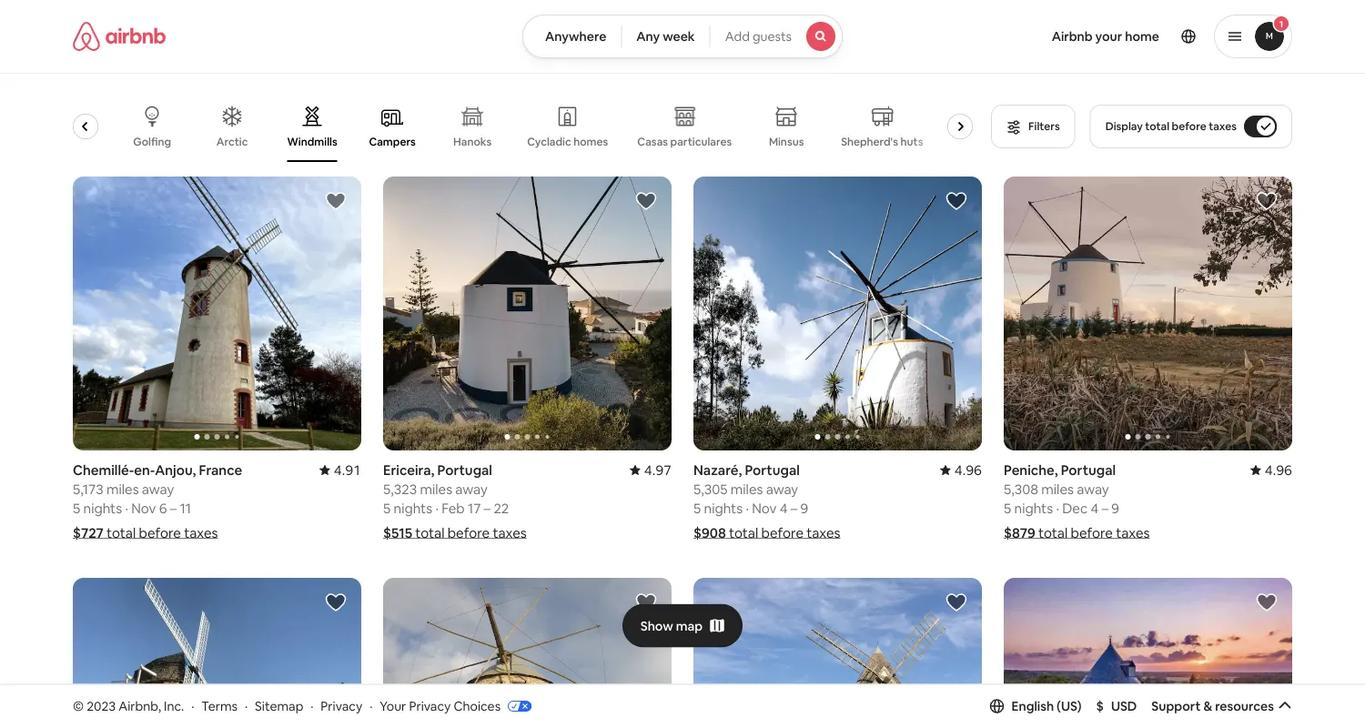 Task type: describe. For each thing, give the bounding box(es) containing it.
nov inside the chemillé-en-anjou, france 5,173 miles away 5 nights · nov 6 – 11 $727 total before taxes
[[131, 499, 156, 517]]

taxes inside the chemillé-en-anjou, france 5,173 miles away 5 nights · nov 6 – 11 $727 total before taxes
[[184, 524, 218, 542]]

dec
[[1062, 499, 1088, 517]]

show map button
[[622, 604, 743, 648]]

anjou,
[[155, 461, 196, 479]]

©
[[73, 698, 84, 714]]

© 2023 airbnb, inc. ·
[[73, 698, 194, 714]]

1
[[1279, 18, 1283, 30]]

– for 5,323
[[484, 499, 491, 517]]

airbnb
[[1052, 28, 1093, 45]]

before inside button
[[1172, 119, 1207, 133]]

sitemap link
[[255, 698, 303, 714]]

france
[[199, 461, 242, 479]]

&
[[1204, 698, 1212, 714]]

$
[[1096, 698, 1104, 714]]

taxes for peniche, portugal 5,308 miles away 5 nights · dec 4 – 9 $879 total before taxes
[[1116, 524, 1150, 542]]

campers
[[369, 135, 416, 149]]

taxes for nazaré, portugal 5,305 miles away 5 nights · nov 4 – 9 $908 total before taxes
[[807, 524, 840, 542]]

9 for dec 4 – 9
[[1111, 499, 1119, 517]]

show
[[641, 618, 673, 634]]

anywhere
[[545, 28, 606, 45]]

add to wishlist: aveleira, portugal image
[[635, 592, 657, 614]]

away for 5,308 miles away
[[1077, 480, 1109, 498]]

miles for 5,323 miles away
[[420, 480, 452, 498]]

choices
[[454, 698, 501, 714]]

portugal for 5,305 miles away
[[745, 461, 800, 479]]

homes
[[574, 135, 608, 149]]

5,173
[[73, 480, 103, 498]]

nazaré, portugal 5,305 miles away 5 nights · nov 4 – 9 $908 total before taxes
[[694, 461, 840, 542]]

shepherd's
[[841, 134, 898, 149]]

any week
[[636, 28, 695, 45]]

· inside the chemillé-en-anjou, france 5,173 miles away 5 nights · nov 6 – 11 $727 total before taxes
[[125, 499, 128, 517]]

usd
[[1111, 698, 1137, 714]]

display
[[1106, 119, 1143, 133]]

your
[[1095, 28, 1122, 45]]

before for peniche, portugal 5,308 miles away 5 nights · dec 4 – 9 $879 total before taxes
[[1071, 524, 1113, 542]]

5,308
[[1004, 480, 1038, 498]]

4.96 out of 5 average rating image
[[1250, 461, 1292, 479]]

total for ericeira, portugal 5,323 miles away 5 nights · feb 17 – 22 $515 total before taxes
[[415, 524, 445, 542]]

en-
[[134, 461, 155, 479]]

show map
[[641, 618, 703, 634]]

total inside 'display total before taxes' button
[[1145, 119, 1170, 133]]

chemillé-en-anjou, france 5,173 miles away 5 nights · nov 6 – 11 $727 total before taxes
[[73, 461, 242, 542]]

– for 5,305
[[791, 499, 797, 517]]

1 button
[[1214, 15, 1292, 58]]

ericeira, portugal 5,323 miles away 5 nights · feb 17 – 22 $515 total before taxes
[[383, 461, 527, 542]]

casas
[[637, 134, 668, 149]]

$515
[[383, 524, 412, 542]]

your privacy choices
[[380, 698, 501, 714]]

anywhere button
[[522, 15, 622, 58]]

particulares
[[670, 134, 732, 149]]

add guests
[[725, 28, 792, 45]]

taxes inside button
[[1209, 119, 1237, 133]]

huts
[[901, 134, 923, 149]]

$879
[[1004, 524, 1036, 542]]

shepherd's huts
[[841, 134, 923, 149]]

feb
[[442, 499, 465, 517]]

6
[[159, 499, 167, 517]]

miles inside the chemillé-en-anjou, france 5,173 miles away 5 nights · nov 6 – 11 $727 total before taxes
[[106, 480, 139, 498]]

privacy link
[[321, 698, 362, 714]]

total inside the chemillé-en-anjou, france 5,173 miles away 5 nights · nov 6 – 11 $727 total before taxes
[[107, 524, 136, 542]]

english
[[1012, 698, 1054, 714]]

sitemap
[[255, 698, 303, 714]]

peniche,
[[1004, 461, 1058, 479]]

windmills
[[287, 135, 337, 149]]

before for ericeira, portugal 5,323 miles away 5 nights · feb 17 – 22 $515 total before taxes
[[448, 524, 490, 542]]

iconic
[[37, 134, 68, 149]]

any week button
[[621, 15, 711, 58]]

airbnb your home
[[1052, 28, 1160, 45]]

4.96 out of 5 average rating image
[[940, 461, 982, 479]]

your privacy choices link
[[380, 698, 532, 715]]

any
[[636, 28, 660, 45]]

5 inside the chemillé-en-anjou, france 5,173 miles away 5 nights · nov 6 – 11 $727 total before taxes
[[73, 499, 80, 517]]

1 privacy from the left
[[321, 698, 362, 714]]

11
[[180, 499, 191, 517]]

add to wishlist: nazaré, portugal image
[[946, 190, 967, 212]]

$908
[[694, 524, 726, 542]]

away for 5,305 miles away
[[766, 480, 798, 498]]

casas particulares
[[637, 134, 732, 149]]

none search field containing anywhere
[[522, 15, 843, 58]]

terms · sitemap · privacy
[[201, 698, 362, 714]]

hanoks
[[453, 135, 492, 149]]

nazaré,
[[694, 461, 742, 479]]

english (us) button
[[990, 698, 1082, 714]]

$ usd
[[1096, 698, 1137, 714]]

away for 5,323 miles away
[[455, 480, 488, 498]]

support & resources
[[1152, 698, 1274, 714]]

4.97
[[644, 461, 672, 479]]

cycladic homes
[[527, 135, 608, 149]]

nov inside nazaré, portugal 5,305 miles away 5 nights · nov 4 – 9 $908 total before taxes
[[752, 499, 777, 517]]



Task type: locate. For each thing, give the bounding box(es) containing it.
2 miles from the left
[[420, 480, 452, 498]]

profile element
[[865, 0, 1292, 73]]

filters
[[1029, 119, 1060, 133]]

group containing iconic cities
[[37, 91, 980, 162]]

airbnb,
[[119, 698, 161, 714]]

chemillé-
[[73, 461, 134, 479]]

portugal for 5,308 miles away
[[1061, 461, 1116, 479]]

cities
[[70, 134, 97, 149]]

miles inside the peniche, portugal 5,308 miles away 5 nights · dec 4 – 9 $879 total before taxes
[[1041, 480, 1074, 498]]

guests
[[753, 28, 792, 45]]

nights for 5,323
[[394, 499, 432, 517]]

total for nazaré, portugal 5,305 miles away 5 nights · nov 4 – 9 $908 total before taxes
[[729, 524, 758, 542]]

nights inside "ericeira, portugal 5,323 miles away 5 nights · feb 17 – 22 $515 total before taxes"
[[394, 499, 432, 517]]

add to wishlist: savennières, france image
[[1256, 592, 1278, 614]]

away up dec
[[1077, 480, 1109, 498]]

portugal for 5,323 miles away
[[437, 461, 492, 479]]

portugal inside nazaré, portugal 5,305 miles away 5 nights · nov 4 – 9 $908 total before taxes
[[745, 461, 800, 479]]

3 – from the left
[[791, 499, 797, 517]]

17
[[468, 499, 481, 517]]

– for 5,308
[[1102, 499, 1108, 517]]

0 horizontal spatial 9
[[800, 499, 808, 517]]

4 nights from the left
[[1014, 499, 1053, 517]]

group
[[37, 91, 980, 162], [73, 177, 361, 451], [383, 177, 672, 451], [694, 177, 982, 451], [1004, 177, 1292, 451], [73, 578, 361, 728], [383, 578, 672, 728], [694, 578, 982, 728], [1004, 578, 1292, 728]]

taxes inside nazaré, portugal 5,305 miles away 5 nights · nov 4 – 9 $908 total before taxes
[[807, 524, 840, 542]]

4 miles from the left
[[1041, 480, 1074, 498]]

away inside the chemillé-en-anjou, france 5,173 miles away 5 nights · nov 6 – 11 $727 total before taxes
[[142, 480, 174, 498]]

add to wishlist: rosebud, canada image
[[325, 592, 347, 614]]

5
[[73, 499, 80, 517], [383, 499, 391, 517], [694, 499, 701, 517], [1004, 499, 1011, 517]]

5 for 5,308 miles away
[[1004, 499, 1011, 517]]

before for nazaré, portugal 5,305 miles away 5 nights · nov 4 – 9 $908 total before taxes
[[761, 524, 804, 542]]

add to wishlist: ericeira, portugal image
[[635, 190, 657, 212]]

total right $908
[[729, 524, 758, 542]]

total inside the peniche, portugal 5,308 miles away 5 nights · dec 4 – 9 $879 total before taxes
[[1039, 524, 1068, 542]]

taxes inside the peniche, portugal 5,308 miles away 5 nights · dec 4 – 9 $879 total before taxes
[[1116, 524, 1150, 542]]

4.97 out of 5 average rating image
[[630, 461, 672, 479]]

3 portugal from the left
[[1061, 461, 1116, 479]]

1 nov from the left
[[131, 499, 156, 517]]

5 down 5,305
[[694, 499, 701, 517]]

1 horizontal spatial privacy
[[409, 698, 451, 714]]

1 9 from the left
[[800, 499, 808, 517]]

privacy right your
[[409, 698, 451, 714]]

1 horizontal spatial 9
[[1111, 499, 1119, 517]]

0 horizontal spatial 4.96
[[955, 461, 982, 479]]

miles down chemillé-
[[106, 480, 139, 498]]

1 nights from the left
[[83, 499, 122, 517]]

cycladic
[[527, 135, 571, 149]]

4 for nov
[[780, 499, 788, 517]]

4 away from the left
[[1077, 480, 1109, 498]]

add to wishlist: chemillé-en-anjou, france image
[[325, 190, 347, 212]]

before down 17
[[448, 524, 490, 542]]

1 horizontal spatial nov
[[752, 499, 777, 517]]

· inside nazaré, portugal 5,305 miles away 5 nights · nov 4 – 9 $908 total before taxes
[[746, 499, 749, 517]]

total down dec
[[1039, 524, 1068, 542]]

before inside "ericeira, portugal 5,323 miles away 5 nights · feb 17 – 22 $515 total before taxes"
[[448, 524, 490, 542]]

terms
[[201, 698, 238, 714]]

iconic cities
[[37, 134, 97, 149]]

ericeira,
[[383, 461, 434, 479]]

2 – from the left
[[484, 499, 491, 517]]

4.96
[[955, 461, 982, 479], [1265, 461, 1292, 479]]

home
[[1125, 28, 1160, 45]]

2 privacy from the left
[[409, 698, 451, 714]]

add to wishlist: grézac, france image
[[946, 592, 967, 614]]

miles inside nazaré, portugal 5,305 miles away 5 nights · nov 4 – 9 $908 total before taxes
[[731, 480, 763, 498]]

away inside the peniche, portugal 5,308 miles away 5 nights · dec 4 – 9 $879 total before taxes
[[1077, 480, 1109, 498]]

portugal
[[437, 461, 492, 479], [745, 461, 800, 479], [1061, 461, 1116, 479]]

week
[[663, 28, 695, 45]]

4 for dec
[[1091, 499, 1099, 517]]

0 horizontal spatial portugal
[[437, 461, 492, 479]]

inc.
[[164, 698, 184, 714]]

total for peniche, portugal 5,308 miles away 5 nights · dec 4 – 9 $879 total before taxes
[[1039, 524, 1068, 542]]

· inside the peniche, portugal 5,308 miles away 5 nights · dec 4 – 9 $879 total before taxes
[[1056, 499, 1059, 517]]

·
[[125, 499, 128, 517], [435, 499, 439, 517], [746, 499, 749, 517], [1056, 499, 1059, 517], [191, 698, 194, 714], [245, 698, 248, 714], [311, 698, 314, 714], [370, 698, 373, 714]]

nights down the 5,323
[[394, 499, 432, 517]]

total right display
[[1145, 119, 1170, 133]]

3 away from the left
[[766, 480, 798, 498]]

before inside the chemillé-en-anjou, france 5,173 miles away 5 nights · nov 6 – 11 $727 total before taxes
[[139, 524, 181, 542]]

5 inside nazaré, portugal 5,305 miles away 5 nights · nov 4 – 9 $908 total before taxes
[[694, 499, 701, 517]]

2 5 from the left
[[383, 499, 391, 517]]

nights for 5,305
[[704, 499, 743, 517]]

1 miles from the left
[[106, 480, 139, 498]]

4.96 for nazaré, portugal 5,305 miles away 5 nights · nov 4 – 9 $908 total before taxes
[[955, 461, 982, 479]]

4 inside the peniche, portugal 5,308 miles away 5 nights · dec 4 – 9 $879 total before taxes
[[1091, 499, 1099, 517]]

4.91
[[334, 461, 361, 479]]

5,305
[[694, 480, 728, 498]]

filters button
[[991, 105, 1075, 148]]

nights down 5,308 at the bottom of the page
[[1014, 499, 1053, 517]]

display total before taxes
[[1106, 119, 1237, 133]]

4.96 for peniche, portugal 5,308 miles away 5 nights · dec 4 – 9 $879 total before taxes
[[1265, 461, 1292, 479]]

add to wishlist: peniche, portugal image
[[1256, 190, 1278, 212]]

privacy
[[321, 698, 362, 714], [409, 698, 451, 714]]

nights inside nazaré, portugal 5,305 miles away 5 nights · nov 4 – 9 $908 total before taxes
[[704, 499, 743, 517]]

support
[[1152, 698, 1201, 714]]

your
[[380, 698, 406, 714]]

1 – from the left
[[170, 499, 177, 517]]

2 nights from the left
[[394, 499, 432, 517]]

total right $727
[[107, 524, 136, 542]]

4 5 from the left
[[1004, 499, 1011, 517]]

privacy left your
[[321, 698, 362, 714]]

22
[[494, 499, 509, 517]]

0 horizontal spatial privacy
[[321, 698, 362, 714]]

before inside the peniche, portugal 5,308 miles away 5 nights · dec 4 – 9 $879 total before taxes
[[1071, 524, 1113, 542]]

0 horizontal spatial nov
[[131, 499, 156, 517]]

2 9 from the left
[[1111, 499, 1119, 517]]

9 inside the peniche, portugal 5,308 miles away 5 nights · dec 4 – 9 $879 total before taxes
[[1111, 499, 1119, 517]]

–
[[170, 499, 177, 517], [484, 499, 491, 517], [791, 499, 797, 517], [1102, 499, 1108, 517]]

5 for 5,305 miles away
[[694, 499, 701, 517]]

1 horizontal spatial portugal
[[745, 461, 800, 479]]

– inside nazaré, portugal 5,305 miles away 5 nights · nov 4 – 9 $908 total before taxes
[[791, 499, 797, 517]]

taxes for ericeira, portugal 5,323 miles away 5 nights · feb 17 – 22 $515 total before taxes
[[493, 524, 527, 542]]

before inside nazaré, portugal 5,305 miles away 5 nights · nov 4 – 9 $908 total before taxes
[[761, 524, 804, 542]]

1 4.96 from the left
[[955, 461, 982, 479]]

5 inside the peniche, portugal 5,308 miles away 5 nights · dec 4 – 9 $879 total before taxes
[[1004, 499, 1011, 517]]

2 4.96 from the left
[[1265, 461, 1292, 479]]

– inside the peniche, portugal 5,308 miles away 5 nights · dec 4 – 9 $879 total before taxes
[[1102, 499, 1108, 517]]

portugal up dec
[[1061, 461, 1116, 479]]

nights
[[83, 499, 122, 517], [394, 499, 432, 517], [704, 499, 743, 517], [1014, 499, 1053, 517]]

1 5 from the left
[[73, 499, 80, 517]]

1 4 from the left
[[780, 499, 788, 517]]

miles up feb in the bottom of the page
[[420, 480, 452, 498]]

1 horizontal spatial 4
[[1091, 499, 1099, 517]]

arctic
[[216, 135, 248, 149]]

away inside nazaré, portugal 5,305 miles away 5 nights · nov 4 – 9 $908 total before taxes
[[766, 480, 798, 498]]

away right 5,305
[[766, 480, 798, 498]]

4 – from the left
[[1102, 499, 1108, 517]]

away inside "ericeira, portugal 5,323 miles away 5 nights · feb 17 – 22 $515 total before taxes"
[[455, 480, 488, 498]]

9 inside nazaré, portugal 5,305 miles away 5 nights · nov 4 – 9 $908 total before taxes
[[800, 499, 808, 517]]

(us)
[[1057, 698, 1082, 714]]

3 5 from the left
[[694, 499, 701, 517]]

miles for 5,305 miles away
[[731, 480, 763, 498]]

total
[[1145, 119, 1170, 133], [107, 524, 136, 542], [415, 524, 445, 542], [729, 524, 758, 542], [1039, 524, 1068, 542]]

total inside nazaré, portugal 5,305 miles away 5 nights · nov 4 – 9 $908 total before taxes
[[729, 524, 758, 542]]

display total before taxes button
[[1090, 105, 1292, 148]]

5 down the 5,323
[[383, 499, 391, 517]]

portugal right nazaré,
[[745, 461, 800, 479]]

nights inside the peniche, portugal 5,308 miles away 5 nights · dec 4 – 9 $879 total before taxes
[[1014, 499, 1053, 517]]

nov
[[131, 499, 156, 517], [752, 499, 777, 517]]

5 for 5,323 miles away
[[383, 499, 391, 517]]

5 down 5,173
[[73, 499, 80, 517]]

– inside "ericeira, portugal 5,323 miles away 5 nights · feb 17 – 22 $515 total before taxes"
[[484, 499, 491, 517]]

away
[[142, 480, 174, 498], [455, 480, 488, 498], [766, 480, 798, 498], [1077, 480, 1109, 498]]

before down 6 at the bottom
[[139, 524, 181, 542]]

1 portugal from the left
[[437, 461, 492, 479]]

· inside "ericeira, portugal 5,323 miles away 5 nights · feb 17 – 22 $515 total before taxes"
[[435, 499, 439, 517]]

before down dec
[[1071, 524, 1113, 542]]

miles down nazaré,
[[731, 480, 763, 498]]

minsus
[[769, 135, 804, 149]]

miles for 5,308 miles away
[[1041, 480, 1074, 498]]

nights down 5,305
[[704, 499, 743, 517]]

before right $908
[[761, 524, 804, 542]]

3 nights from the left
[[704, 499, 743, 517]]

golfing
[[133, 135, 171, 149]]

before right display
[[1172, 119, 1207, 133]]

2 nov from the left
[[752, 499, 777, 517]]

2 4 from the left
[[1091, 499, 1099, 517]]

2 away from the left
[[455, 480, 488, 498]]

2 portugal from the left
[[745, 461, 800, 479]]

3 miles from the left
[[731, 480, 763, 498]]

nights down 5,173
[[83, 499, 122, 517]]

0 horizontal spatial 4
[[780, 499, 788, 517]]

miles inside "ericeira, portugal 5,323 miles away 5 nights · feb 17 – 22 $515 total before taxes"
[[420, 480, 452, 498]]

9 for nov 4 – 9
[[800, 499, 808, 517]]

english (us)
[[1012, 698, 1082, 714]]

4.91 out of 5 average rating image
[[319, 461, 361, 479]]

airbnb your home link
[[1041, 17, 1170, 56]]

– inside the chemillé-en-anjou, france 5,173 miles away 5 nights · nov 6 – 11 $727 total before taxes
[[170, 499, 177, 517]]

1 horizontal spatial 4.96
[[1265, 461, 1292, 479]]

5,323
[[383, 480, 417, 498]]

portugal inside the peniche, portugal 5,308 miles away 5 nights · dec 4 – 9 $879 total before taxes
[[1061, 461, 1116, 479]]

terms link
[[201, 698, 238, 714]]

nights inside the chemillé-en-anjou, france 5,173 miles away 5 nights · nov 6 – 11 $727 total before taxes
[[83, 499, 122, 517]]

add
[[725, 28, 750, 45]]

portugal inside "ericeira, portugal 5,323 miles away 5 nights · feb 17 – 22 $515 total before taxes"
[[437, 461, 492, 479]]

portugal up 17
[[437, 461, 492, 479]]

total right "$515"
[[415, 524, 445, 542]]

5 inside "ericeira, portugal 5,323 miles away 5 nights · feb 17 – 22 $515 total before taxes"
[[383, 499, 391, 517]]

$727
[[73, 524, 104, 542]]

2023
[[87, 698, 116, 714]]

5 down 5,308 at the bottom of the page
[[1004, 499, 1011, 517]]

2 horizontal spatial portugal
[[1061, 461, 1116, 479]]

4 inside nazaré, portugal 5,305 miles away 5 nights · nov 4 – 9 $908 total before taxes
[[780, 499, 788, 517]]

support & resources button
[[1152, 698, 1292, 714]]

miles up dec
[[1041, 480, 1074, 498]]

away up 6 at the bottom
[[142, 480, 174, 498]]

taxes inside "ericeira, portugal 5,323 miles away 5 nights · feb 17 – 22 $515 total before taxes"
[[493, 524, 527, 542]]

peniche, portugal 5,308 miles away 5 nights · dec 4 – 9 $879 total before taxes
[[1004, 461, 1150, 542]]

away up 17
[[455, 480, 488, 498]]

1 away from the left
[[142, 480, 174, 498]]

map
[[676, 618, 703, 634]]

resources
[[1215, 698, 1274, 714]]

nights for 5,308
[[1014, 499, 1053, 517]]

before
[[1172, 119, 1207, 133], [139, 524, 181, 542], [448, 524, 490, 542], [761, 524, 804, 542], [1071, 524, 1113, 542]]

add guests button
[[710, 15, 843, 58]]

total inside "ericeira, portugal 5,323 miles away 5 nights · feb 17 – 22 $515 total before taxes"
[[415, 524, 445, 542]]

None search field
[[522, 15, 843, 58]]

9
[[800, 499, 808, 517], [1111, 499, 1119, 517]]



Task type: vqa. For each thing, say whether or not it's contained in the screenshot.


